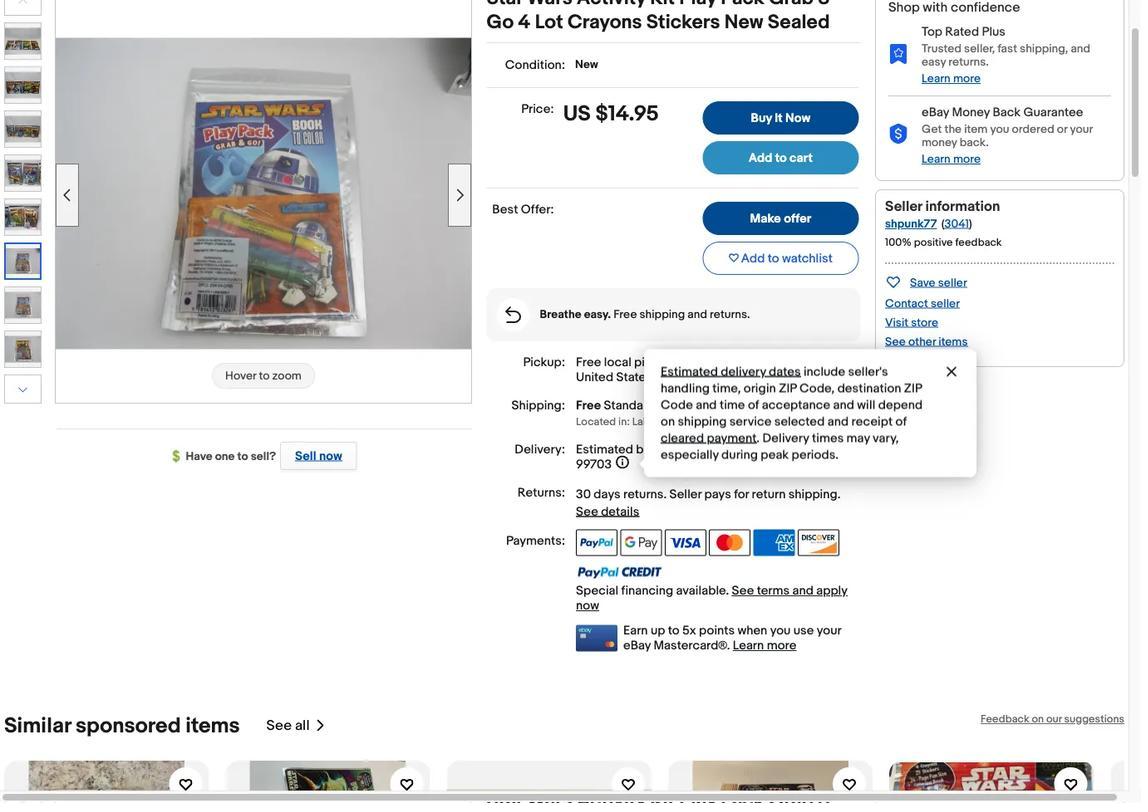 Task type: vqa. For each thing, say whether or not it's contained in the screenshot.
Earn
yes



Task type: locate. For each thing, give the bounding box(es) containing it.
dec left '12'
[[801, 443, 824, 458]]

0 vertical spatial california,
[[784, 355, 842, 370]]

united
[[576, 370, 613, 385], [752, 416, 784, 429]]

1 vertical spatial seller
[[669, 487, 702, 502]]

0 vertical spatial estimated
[[661, 365, 718, 380]]

similar
[[4, 714, 71, 740]]

0 vertical spatial lake
[[705, 355, 731, 370]]

seller
[[938, 276, 967, 290], [931, 297, 960, 311]]

1 vertical spatial now
[[576, 599, 599, 614]]

dates
[[769, 365, 801, 380]]

free inside free standard shipping . see details located in: lake elsinore, california, united states
[[576, 399, 601, 413]]

use
[[793, 624, 814, 639]]

0 horizontal spatial elsinore,
[[657, 416, 698, 429]]

see all link
[[266, 714, 326, 740]]

items right other
[[939, 335, 968, 349]]

lake right 'in:'
[[632, 416, 655, 429]]

0 vertical spatial add
[[749, 151, 772, 166]]

similar sponsored items
[[4, 714, 240, 740]]

1 vertical spatial free
[[576, 355, 601, 370]]

price:
[[521, 102, 554, 117]]

seller information shpunk77 ( 3041 ) 100% positive feedback
[[885, 198, 1002, 250]]

united up 'standard'
[[576, 370, 613, 385]]

now
[[319, 449, 342, 464], [576, 599, 599, 614]]

0 vertical spatial on
[[661, 415, 675, 430]]

0 horizontal spatial zip
[[779, 381, 797, 396]]

1 horizontal spatial your
[[1070, 123, 1093, 137]]

0 vertical spatial seller
[[885, 198, 922, 216]]

1 horizontal spatial zip
[[904, 381, 922, 396]]

elsinore, up origin
[[734, 355, 782, 370]]

store
[[911, 316, 938, 330]]

0 vertical spatial with details__icon image
[[888, 44, 908, 65]]

delivery
[[721, 365, 766, 380]]

kit
[[650, 0, 675, 11]]

4
[[518, 11, 531, 34]]

see down visit at the top of the page
[[885, 335, 906, 349]]

united inside free standard shipping . see details located in: lake elsinore, california, united states
[[752, 416, 784, 429]]

. right 7
[[757, 431, 760, 446]]

see terms and apply now
[[576, 584, 848, 614]]

0 horizontal spatial you
[[770, 624, 791, 639]]

1 vertical spatial of
[[895, 415, 907, 430]]

learn down the money
[[922, 153, 951, 167]]

0 vertical spatial you
[[990, 123, 1009, 137]]

dec left 7
[[715, 443, 738, 458]]

1 zip from the left
[[779, 381, 797, 396]]

from
[[676, 355, 702, 370]]

see
[[885, 335, 906, 349], [658, 370, 680, 385], [714, 399, 736, 413], [576, 505, 598, 520], [732, 584, 754, 599], [266, 718, 292, 736]]

code,
[[799, 381, 835, 396]]

states inside 'free local pickup from lake elsinore, california, united states'
[[616, 370, 652, 385]]

ebay inside ebay money back guarantee get the item you ordered or your money back. learn more
[[922, 105, 949, 120]]

)
[[969, 217, 972, 231]]

1 vertical spatial elsinore,
[[657, 416, 698, 429]]

your
[[1070, 123, 1093, 137], [817, 624, 841, 639]]

now right sell
[[319, 449, 342, 464]]

ebay up get
[[922, 105, 949, 120]]

. left time
[[708, 399, 711, 413]]

picture 8 of 12 image
[[5, 332, 41, 368]]

free up located
[[576, 399, 601, 413]]

see left terms
[[732, 584, 754, 599]]

learn inside us $14.95 main content
[[733, 639, 764, 654]]

now up ebay mastercard image
[[576, 599, 599, 614]]

free left local
[[576, 355, 601, 370]]

seller for save
[[938, 276, 967, 290]]

with details__icon image
[[888, 44, 908, 65], [888, 124, 908, 145], [505, 307, 521, 324]]

up
[[651, 624, 665, 639]]

$14.95
[[595, 102, 659, 128]]

estimated delivery dates
[[661, 365, 801, 380]]

free inside 'free local pickup from lake elsinore, california, united states'
[[576, 355, 601, 370]]

positive
[[914, 237, 953, 250]]

guarantee
[[1023, 105, 1083, 120]]

watchlist
[[782, 251, 833, 266]]

1 vertical spatial learn
[[922, 153, 951, 167]]

earn up to 5x points when you use your ebay mastercard®.
[[623, 624, 841, 654]]

fast
[[998, 42, 1017, 56]]

you left use
[[770, 624, 791, 639]]

estimated inside estimated between thu, dec 7 and tue, dec 12 to 99703
[[576, 443, 633, 458]]

contact seller link
[[885, 297, 960, 311]]

to left cart
[[775, 151, 787, 166]]

to inside earn up to 5x points when you use your ebay mastercard®.
[[668, 624, 680, 639]]

0 horizontal spatial on
[[661, 415, 675, 430]]

1 vertical spatial add
[[741, 251, 765, 266]]

more down seller, at the right top of the page
[[953, 72, 981, 86]]

return
[[752, 487, 786, 502]]

picture 2 of 12 image
[[5, 68, 41, 103]]

with details__icon image left get
[[888, 124, 908, 145]]

1 vertical spatial on
[[1032, 714, 1044, 727]]

shpunk77
[[885, 218, 937, 232]]

terms
[[757, 584, 790, 599]]

during
[[721, 448, 758, 463]]

1 vertical spatial new
[[575, 58, 598, 72]]

and left time
[[696, 398, 717, 413]]

0 horizontal spatial states
[[616, 370, 652, 385]]

shipping down "periods."
[[788, 487, 837, 502]]

of down depend
[[895, 415, 907, 430]]

more inside "top rated plus trusted seller, fast shipping, and easy returns. learn more"
[[953, 72, 981, 86]]

estimated down located
[[576, 443, 633, 458]]

. inside . delivery times may vary, especially during peak periods.
[[757, 431, 760, 446]]

0 vertical spatial elsinore,
[[734, 355, 782, 370]]

0 horizontal spatial ebay
[[623, 639, 651, 654]]

paypal image
[[576, 530, 618, 557]]

0 horizontal spatial returns.
[[710, 308, 750, 322]]

see inside see terms and apply now
[[732, 584, 754, 599]]

1 vertical spatial shipping
[[678, 415, 727, 430]]

seller left pays
[[669, 487, 702, 502]]

american express image
[[753, 530, 795, 557]]

free right easy.
[[613, 308, 637, 322]]

now inside see terms and apply now
[[576, 599, 599, 614]]

1 vertical spatial states
[[787, 416, 818, 429]]

shipping up "pickup"
[[640, 308, 685, 322]]

states up 'standard'
[[616, 370, 652, 385]]

2 vertical spatial free
[[576, 399, 601, 413]]

2 horizontal spatial details
[[739, 399, 777, 413]]

0 vertical spatial items
[[939, 335, 968, 349]]

and left the apply at the bottom of page
[[792, 584, 814, 599]]

0 horizontal spatial details
[[601, 505, 639, 520]]

shipping
[[640, 308, 685, 322], [678, 415, 727, 430], [788, 487, 837, 502]]

0 vertical spatial learn more link
[[922, 72, 981, 86]]

may
[[847, 431, 870, 446]]

of up service
[[748, 398, 759, 413]]

1 vertical spatial learn more link
[[922, 153, 981, 167]]

time,
[[712, 381, 741, 396]]

zip down dates
[[779, 381, 797, 396]]

1 vertical spatial you
[[770, 624, 791, 639]]

get
[[922, 123, 942, 137]]

california,
[[784, 355, 842, 370], [700, 416, 750, 429]]

add to cart
[[749, 151, 813, 166]]

and right shipping,
[[1071, 42, 1090, 56]]

financing
[[621, 584, 673, 599]]

see details link up shipping
[[658, 370, 722, 385]]

estimated up the handling
[[661, 365, 718, 380]]

destination
[[837, 381, 901, 396]]

your inside ebay money back guarantee get the item you ordered or your money back. learn more
[[1070, 123, 1093, 137]]

1 vertical spatial lake
[[632, 416, 655, 429]]

save seller button
[[885, 273, 967, 292]]

ebay right ebay mastercard image
[[623, 639, 651, 654]]

0 vertical spatial states
[[616, 370, 652, 385]]

offer
[[784, 212, 811, 226]]

easy
[[922, 56, 946, 70]]

and
[[1071, 42, 1090, 56], [688, 308, 707, 322], [696, 398, 717, 413], [833, 398, 854, 413], [828, 415, 849, 430], [751, 443, 772, 458], [792, 584, 814, 599]]

0 vertical spatial ebay
[[922, 105, 949, 120]]

peak
[[761, 448, 789, 463]]

with details__icon image left breathe
[[505, 307, 521, 324]]

0 vertical spatial seller
[[938, 276, 967, 290]]

0 horizontal spatial lake
[[632, 416, 655, 429]]

you inside earn up to 5x points when you use your ebay mastercard®.
[[770, 624, 791, 639]]

on left our
[[1032, 714, 1044, 727]]

sealed
[[768, 11, 830, 34]]

1 horizontal spatial dec
[[801, 443, 824, 458]]

30 days returns . seller pays for return shipping . see details
[[576, 487, 841, 520]]

you down "back"
[[990, 123, 1009, 137]]

lake
[[705, 355, 731, 370], [632, 416, 655, 429]]

to left the 5x
[[668, 624, 680, 639]]

seller down save seller
[[931, 297, 960, 311]]

add down make
[[741, 251, 765, 266]]

1 horizontal spatial estimated
[[661, 365, 718, 380]]

1 vertical spatial items
[[186, 714, 240, 740]]

visa image
[[665, 530, 706, 557]]

see inside contact seller visit store see other items
[[885, 335, 906, 349]]

seller inside "button"
[[938, 276, 967, 290]]

1 horizontal spatial new
[[724, 11, 763, 34]]

add
[[749, 151, 772, 166], [741, 251, 765, 266]]

feedback on our suggestions link
[[981, 714, 1124, 727]]

states down "acceptance"
[[787, 416, 818, 429]]

your right use
[[817, 624, 841, 639]]

1 vertical spatial california,
[[700, 416, 750, 429]]

code
[[661, 398, 693, 413]]

united inside 'free local pickup from lake elsinore, california, united states'
[[576, 370, 613, 385]]

2 vertical spatial shipping
[[788, 487, 837, 502]]

returns. down rated
[[948, 56, 989, 70]]

picture 1 of 12 image
[[5, 24, 41, 59]]

new down crayons on the top
[[575, 58, 598, 72]]

see details link up service
[[714, 399, 777, 413]]

see down time,
[[714, 399, 736, 413]]

0 vertical spatial learn
[[922, 72, 951, 86]]

see details link down days
[[576, 505, 639, 520]]

grab
[[769, 0, 813, 11]]

seller,
[[964, 42, 995, 56]]

1 horizontal spatial on
[[1032, 714, 1044, 727]]

1 horizontal spatial ebay
[[922, 105, 949, 120]]

lot
[[535, 11, 563, 34]]

details inside free standard shipping . see details located in: lake elsinore, california, united states
[[739, 399, 777, 413]]

0 vertical spatial new
[[724, 11, 763, 34]]

in:
[[618, 416, 630, 429]]

more inside ebay money back guarantee get the item you ordered or your money back. learn more
[[953, 153, 981, 167]]

1 horizontal spatial lake
[[705, 355, 731, 370]]

0 horizontal spatial new
[[575, 58, 598, 72]]

the
[[944, 123, 962, 137]]

2 vertical spatial with details__icon image
[[505, 307, 521, 324]]

california, up code,
[[784, 355, 842, 370]]

2 vertical spatial details
[[601, 505, 639, 520]]

1 vertical spatial your
[[817, 624, 841, 639]]

&
[[818, 0, 833, 11]]

add down buy
[[749, 151, 772, 166]]

time
[[720, 398, 745, 413]]

to inside button
[[768, 251, 779, 266]]

master card image
[[709, 530, 751, 557]]

and right 7
[[751, 443, 772, 458]]

lake inside 'free local pickup from lake elsinore, california, united states'
[[705, 355, 731, 370]]

available.
[[676, 584, 729, 599]]

100%
[[885, 237, 911, 250]]

learn inside "top rated plus trusted seller, fast shipping, and easy returns. learn more"
[[922, 72, 951, 86]]

0 horizontal spatial of
[[748, 398, 759, 413]]

3041 link
[[945, 217, 969, 231]]

seller right save
[[938, 276, 967, 290]]

seller inside contact seller visit store see other items
[[931, 297, 960, 311]]

learn more
[[733, 639, 796, 654]]

1 vertical spatial united
[[752, 416, 784, 429]]

1 vertical spatial returns.
[[710, 308, 750, 322]]

0 horizontal spatial dec
[[715, 443, 738, 458]]

0 horizontal spatial united
[[576, 370, 613, 385]]

returns. inside "top rated plus trusted seller, fast shipping, and easy returns. learn more"
[[948, 56, 989, 70]]

0 horizontal spatial seller
[[669, 487, 702, 502]]

see down 30
[[576, 505, 598, 520]]

sell?
[[251, 450, 276, 464]]

with details__icon image left easy on the right top
[[888, 44, 908, 65]]

add to watchlist
[[741, 251, 833, 266]]

on down "code" at the right of the page
[[661, 415, 675, 430]]

0 vertical spatial more
[[953, 72, 981, 86]]

to right '12'
[[841, 443, 853, 458]]

estimated for estimated delivery dates
[[661, 365, 718, 380]]

easy.
[[584, 308, 611, 322]]

returns. up estimated delivery dates link
[[710, 308, 750, 322]]

learn down easy on the right top
[[922, 72, 951, 86]]

2 vertical spatial learn more link
[[733, 639, 796, 654]]

See all text field
[[266, 718, 310, 736]]

2 vertical spatial learn
[[733, 639, 764, 654]]

new inside the star wars activity kit play pack grab & go  4 lot crayons stickers new sealed
[[724, 11, 763, 34]]

add inside button
[[741, 251, 765, 266]]

on
[[661, 415, 675, 430], [1032, 714, 1044, 727]]

0 vertical spatial see details link
[[658, 370, 722, 385]]

picture 4 of 12 image
[[5, 156, 41, 192]]

zip
[[779, 381, 797, 396], [904, 381, 922, 396]]

1 horizontal spatial seller
[[885, 198, 922, 216]]

seller up shpunk77
[[885, 198, 922, 216]]

1 vertical spatial estimated
[[576, 443, 633, 458]]

zip up depend
[[904, 381, 922, 396]]

seller's
[[848, 365, 888, 380]]

0 vertical spatial details
[[683, 370, 722, 385]]

to left watchlist
[[768, 251, 779, 266]]

best offer:
[[492, 202, 554, 217]]

elsinore, up the cleared
[[657, 416, 698, 429]]

. down between
[[663, 487, 667, 502]]

more down terms
[[767, 639, 796, 654]]

1 vertical spatial seller
[[931, 297, 960, 311]]

1 horizontal spatial elsinore,
[[734, 355, 782, 370]]

1 horizontal spatial returns.
[[948, 56, 989, 70]]

1 vertical spatial with details__icon image
[[888, 124, 908, 145]]

1 vertical spatial more
[[953, 153, 981, 167]]

see details link
[[658, 370, 722, 385], [714, 399, 777, 413], [576, 505, 639, 520]]

cleared
[[661, 431, 704, 446]]

buy it now link
[[703, 102, 859, 135]]

contact seller visit store see other items
[[885, 297, 968, 349]]

items left see all text field on the left bottom
[[186, 714, 240, 740]]

2 vertical spatial more
[[767, 639, 796, 654]]

and left will at the right of the page
[[833, 398, 854, 413]]

1 horizontal spatial united
[[752, 416, 784, 429]]

1 vertical spatial ebay
[[623, 639, 651, 654]]

0 horizontal spatial california,
[[700, 416, 750, 429]]

1 horizontal spatial california,
[[784, 355, 842, 370]]

1 horizontal spatial now
[[576, 599, 599, 614]]

save
[[910, 276, 935, 290]]

1 horizontal spatial items
[[939, 335, 968, 349]]

0 vertical spatial your
[[1070, 123, 1093, 137]]

add inside 'link'
[[749, 151, 772, 166]]

0 vertical spatial united
[[576, 370, 613, 385]]

special financing available.
[[576, 584, 732, 599]]

california, up payment
[[700, 416, 750, 429]]

your right 'or'
[[1070, 123, 1093, 137]]

0 horizontal spatial estimated
[[576, 443, 633, 458]]

0 horizontal spatial now
[[319, 449, 342, 464]]

united up "delivery" on the right bottom
[[752, 416, 784, 429]]

new right the play
[[724, 11, 763, 34]]

see inside 30 days returns . seller pays for return shipping . see details
[[576, 505, 598, 520]]

1 horizontal spatial states
[[787, 416, 818, 429]]

to inside estimated between thu, dec 7 and tue, dec 12 to 99703
[[841, 443, 853, 458]]

shipping up cleared payment link
[[678, 415, 727, 430]]

lake up time,
[[705, 355, 731, 370]]

1 horizontal spatial you
[[990, 123, 1009, 137]]

0 vertical spatial returns.
[[948, 56, 989, 70]]

item
[[964, 123, 988, 137]]

learn right mastercard®. on the bottom right of the page
[[733, 639, 764, 654]]

seller for contact
[[931, 297, 960, 311]]

breathe easy. free shipping and returns.
[[540, 308, 750, 322]]

acceptance
[[762, 398, 830, 413]]

with details__icon image for top
[[888, 44, 908, 65]]

1 vertical spatial details
[[739, 399, 777, 413]]

more down back.
[[953, 153, 981, 167]]

1 horizontal spatial of
[[895, 415, 907, 430]]

shipping:
[[512, 399, 565, 413]]

0 horizontal spatial your
[[817, 624, 841, 639]]



Task type: describe. For each thing, give the bounding box(es) containing it.
0 vertical spatial free
[[613, 308, 637, 322]]

make
[[750, 212, 781, 226]]

times
[[812, 431, 844, 446]]

lake inside free standard shipping . see details located in: lake elsinore, california, united states
[[632, 416, 655, 429]]

ebay mastercard image
[[576, 626, 618, 652]]

all
[[295, 718, 310, 736]]

1 dec from the left
[[715, 443, 738, 458]]

on inside include seller's handling time, origin zip code, destination zip code and time of acceptance and will depend on shipping service selected and receipt of cleared payment
[[661, 415, 675, 430]]

add for add to watchlist
[[741, 251, 765, 266]]

free local pickup from lake elsinore, california, united states
[[576, 355, 842, 385]]

1 vertical spatial see details link
[[714, 399, 777, 413]]

make offer link
[[703, 202, 859, 236]]

1 horizontal spatial details
[[683, 370, 722, 385]]

pays
[[704, 487, 731, 502]]

elsinore, inside 'free local pickup from lake elsinore, california, united states'
[[734, 355, 782, 370]]

states inside free standard shipping . see details located in: lake elsinore, california, united states
[[787, 416, 818, 429]]

shipping inside 30 days returns . seller pays for return shipping . see details
[[788, 487, 837, 502]]

cart
[[789, 151, 813, 166]]

shpunk77 link
[[885, 218, 937, 232]]

returns. inside us $14.95 main content
[[710, 308, 750, 322]]

money
[[952, 105, 990, 120]]

pickup
[[634, 355, 673, 370]]

details inside 30 days returns . seller pays for return shipping . see details
[[601, 505, 639, 520]]

picture 7 of 12 image
[[5, 288, 41, 324]]

california, inside free standard shipping . see details located in: lake elsinore, california, united states
[[700, 416, 750, 429]]

buy it now
[[751, 111, 810, 126]]

crayons
[[568, 11, 642, 34]]

picture 6 of 12 image
[[6, 245, 40, 279]]

add to cart link
[[703, 142, 859, 175]]

california, inside 'free local pickup from lake elsinore, california, united states'
[[784, 355, 842, 370]]

feedback
[[955, 237, 1002, 250]]

with details__icon image for ebay
[[888, 124, 908, 145]]

free standard shipping . see details located in: lake elsinore, california, united states
[[576, 399, 818, 429]]

ebay inside earn up to 5x points when you use your ebay mastercard®.
[[623, 639, 651, 654]]

between
[[636, 443, 686, 458]]

earn
[[623, 624, 648, 639]]

top
[[922, 25, 942, 40]]

2 zip from the left
[[904, 381, 922, 396]]

us
[[563, 102, 591, 128]]

google pay image
[[620, 530, 662, 557]]

pickup:
[[523, 355, 565, 370]]

discover image
[[798, 530, 839, 557]]

learn inside ebay money back guarantee get the item you ordered or your money back. learn more
[[922, 153, 951, 167]]

information
[[925, 198, 1000, 216]]

add for add to cart
[[749, 151, 772, 166]]

more inside us $14.95 main content
[[767, 639, 796, 654]]

sell
[[295, 449, 316, 464]]

estimated between thu, dec 7 and tue, dec 12 to 99703
[[576, 443, 853, 473]]

rated
[[945, 25, 979, 40]]

see inside free standard shipping . see details located in: lake elsinore, california, united states
[[714, 399, 736, 413]]

see up "code" at the right of the page
[[658, 370, 680, 385]]

returns:
[[518, 486, 565, 501]]

returns
[[623, 487, 663, 502]]

ebay money back guarantee get the item you ordered or your money back. learn more
[[922, 105, 1093, 167]]

local
[[604, 355, 631, 370]]

go
[[487, 11, 514, 34]]

delivery:
[[515, 443, 565, 458]]

picture 5 of 12 image
[[5, 200, 41, 236]]

stickers
[[646, 11, 720, 34]]

to right the "one"
[[237, 450, 248, 464]]

and inside see terms and apply now
[[792, 584, 814, 599]]

standard
[[604, 399, 655, 413]]

and inside "top rated plus trusted seller, fast shipping, and easy returns. learn more"
[[1071, 42, 1090, 56]]

seller inside 30 days returns . seller pays for return shipping . see details
[[669, 487, 702, 502]]

origin
[[744, 381, 776, 396]]

vary,
[[873, 431, 899, 446]]

play
[[679, 0, 716, 11]]

0 vertical spatial shipping
[[640, 308, 685, 322]]

sell now
[[295, 449, 342, 464]]

or
[[1057, 123, 1067, 137]]

shipping inside include seller's handling time, origin zip code, destination zip code and time of acceptance and will depend on shipping service selected and receipt of cleared payment
[[678, 415, 727, 430]]

suggestions
[[1064, 714, 1124, 727]]

dollar sign image
[[172, 451, 186, 464]]

learn more link for money
[[922, 153, 981, 167]]

star
[[487, 0, 523, 11]]

selected
[[774, 415, 825, 430]]

30
[[576, 487, 591, 502]]

especially
[[661, 448, 719, 463]]

days
[[594, 487, 620, 502]]

estimated delivery dates link
[[661, 365, 801, 380]]

7
[[741, 443, 748, 458]]

12
[[827, 443, 838, 458]]

will
[[857, 398, 875, 413]]

with details__icon image inside us $14.95 main content
[[505, 307, 521, 324]]

back.
[[960, 136, 989, 150]]

picture 3 of 12 image
[[5, 112, 41, 148]]

star wars activity kit play pack grab & go  4 lot crayons stickers new sealed - picture 6 of 12 image
[[56, 38, 471, 350]]

. inside free standard shipping . see details located in: lake elsinore, california, united states
[[708, 399, 711, 413]]

free for local
[[576, 355, 601, 370]]

best
[[492, 202, 518, 217]]

plus
[[982, 25, 1006, 40]]

0 horizontal spatial items
[[186, 714, 240, 740]]

0 vertical spatial of
[[748, 398, 759, 413]]

and up times at the right of the page
[[828, 415, 849, 430]]

condition:
[[505, 58, 565, 73]]

2 vertical spatial see details link
[[576, 505, 639, 520]]

free for standard
[[576, 399, 601, 413]]

elsinore, inside free standard shipping . see details located in: lake elsinore, california, united states
[[657, 416, 698, 429]]

items inside contact seller visit store see other items
[[939, 335, 968, 349]]

receipt
[[851, 415, 893, 430]]

learn more link for rated
[[922, 72, 981, 86]]

have one to sell?
[[186, 450, 276, 464]]

offer:
[[521, 202, 554, 217]]

99703
[[576, 458, 612, 473]]

to inside 'link'
[[775, 151, 787, 166]]

and inside estimated between thu, dec 7 and tue, dec 12 to 99703
[[751, 443, 772, 458]]

thu,
[[689, 443, 712, 458]]

you inside ebay money back guarantee get the item you ordered or your money back. learn more
[[990, 123, 1009, 137]]

make offer
[[750, 212, 811, 226]]

money
[[922, 136, 957, 150]]

sponsored
[[76, 714, 181, 740]]

see left all
[[266, 718, 292, 736]]

. down '12'
[[837, 487, 841, 502]]

cleared payment link
[[661, 431, 757, 446]]

5x
[[682, 624, 696, 639]]

2 dec from the left
[[801, 443, 824, 458]]

handling
[[661, 381, 710, 396]]

feedback on our suggestions
[[981, 714, 1124, 727]]

tue,
[[775, 443, 798, 458]]

when
[[737, 624, 767, 639]]

shipping,
[[1020, 42, 1068, 56]]

activity
[[577, 0, 646, 11]]

special
[[576, 584, 618, 599]]

it
[[775, 111, 783, 126]]

estimated for estimated between thu, dec 7 and tue, dec 12 to 99703
[[576, 443, 633, 458]]

us $14.95 main content
[[487, 0, 977, 654]]

your inside earn up to 5x points when you use your ebay mastercard®.
[[817, 624, 841, 639]]

seller inside seller information shpunk77 ( 3041 ) 100% positive feedback
[[885, 198, 922, 216]]

and up from
[[688, 308, 707, 322]]

paypal credit image
[[576, 567, 662, 580]]

0 vertical spatial now
[[319, 449, 342, 464]]

star wars activity kit play pack grab & go  4 lot crayons stickers new sealed
[[487, 0, 833, 34]]

add to watchlist button
[[703, 242, 859, 276]]

us $14.95
[[563, 102, 659, 128]]

visit store link
[[885, 316, 938, 330]]



